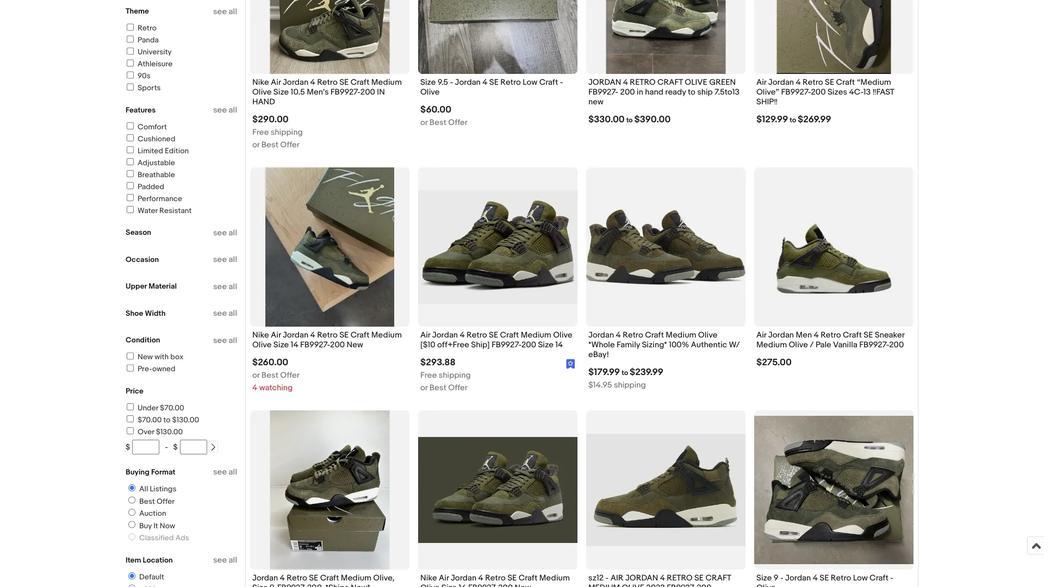 Task type: vqa. For each thing, say whether or not it's contained in the screenshot.
Breathable
yes



Task type: locate. For each thing, give the bounding box(es) containing it.
0 horizontal spatial olive
[[622, 583, 644, 587]]

nike right olive,
[[420, 573, 437, 583]]

1 horizontal spatial 14
[[459, 583, 467, 587]]

1 see from the top
[[213, 7, 227, 16]]

air
[[271, 77, 281, 87], [757, 77, 767, 87], [271, 330, 281, 340], [420, 330, 430, 340], [757, 330, 767, 340], [439, 573, 449, 583]]

see all button for condition
[[213, 336, 237, 345]]

9 see all button from the top
[[213, 556, 237, 565]]

1 horizontal spatial shipping
[[439, 370, 471, 380]]

pre-owned link
[[125, 365, 175, 374]]

0 vertical spatial new
[[347, 340, 363, 350]]

1 horizontal spatial jordan
[[625, 573, 658, 583]]

hand
[[645, 87, 663, 97]]

1 vertical spatial jordan
[[625, 573, 658, 583]]

1 vertical spatial nike
[[252, 330, 269, 340]]

craft inside 'nike air jordan 4 retro se craft medium olive size 10.5 men's fb9927-200 in hand'
[[351, 77, 370, 87]]

new with box
[[138, 353, 183, 362]]

Breathable checkbox
[[127, 170, 134, 177]]

Water Resistant checkbox
[[127, 206, 134, 213]]

all for condition
[[229, 336, 237, 345]]

$70.00 to $130.00 link
[[125, 416, 199, 425]]

0 vertical spatial craft
[[658, 77, 683, 87]]

all for features
[[229, 105, 237, 115]]

$70.00 down the under
[[138, 416, 162, 425]]

see all for theme
[[213, 7, 237, 16]]

7 see all from the top
[[213, 336, 237, 345]]

to inside $129.99 to $269.99
[[790, 116, 796, 124]]

retro
[[630, 77, 656, 87], [667, 573, 693, 583]]

size 9 - jordan 4 se retro low craft - olive image
[[754, 416, 914, 565]]

medium
[[371, 77, 402, 87], [371, 330, 402, 340], [521, 330, 551, 340], [666, 330, 696, 340], [757, 340, 787, 350], [341, 573, 371, 583], [539, 573, 570, 583]]

see all for buying format
[[213, 467, 237, 477]]

sports
[[138, 83, 161, 93]]

to left ship
[[688, 87, 696, 97]]

craft inside "size 9.5 - jordan 4 se retro low craft - olive"
[[539, 77, 558, 87]]

to right $330.00
[[626, 116, 633, 124]]

see for condition
[[213, 336, 227, 345]]

or down $260.00
[[252, 370, 260, 380]]

8 all from the top
[[229, 467, 237, 477]]

or down $293.88
[[420, 383, 428, 393]]

$70.00 up the $70.00 to $130.00
[[160, 404, 184, 413]]

shipping
[[271, 127, 303, 137], [439, 370, 471, 380], [614, 380, 646, 390]]

occasion
[[126, 255, 159, 264]]

3 see from the top
[[213, 228, 227, 238]]

air jordan men 4 retro craft se sneaker medium olive / pale vanilla fb9927-200 image
[[763, 168, 905, 327]]

season
[[126, 228, 151, 237]]

1 horizontal spatial nike air jordan 4 retro se craft medium olive size 14 fb9927-200 new link
[[420, 573, 575, 587]]

see for buying format
[[213, 467, 227, 477]]

or inside $290.00 free shipping or best offer
[[252, 140, 260, 150]]

0 horizontal spatial free
[[252, 127, 269, 137]]

offer down listings
[[157, 497, 175, 506]]

1 vertical spatial $130.00
[[156, 427, 183, 437]]

nike inside 'nike air jordan 4 retro se craft medium olive size 10.5 men's fb9927-200 in hand'
[[252, 77, 269, 87]]

air inside "air jordan 4 retro se craft medium olive [$10 off+free ship] fb9927-200 size 14"
[[420, 330, 430, 340]]

1 vertical spatial free
[[420, 370, 437, 380]]

6 see all from the top
[[213, 309, 237, 318]]

ads
[[176, 534, 189, 543]]

1 horizontal spatial nike air jordan 4 retro se craft medium olive size 14 fb9927-200 new image
[[418, 437, 578, 543]]

item
[[126, 556, 141, 565]]

$179.99 to $239.99 $14.95 shipping
[[588, 367, 664, 390]]

upper material
[[126, 282, 177, 291]]

1 vertical spatial olive
[[622, 583, 644, 587]]

1 horizontal spatial low
[[853, 573, 868, 583]]

1 vertical spatial $70.00
[[138, 416, 162, 425]]

0 vertical spatial nike air jordan 4 retro se craft medium olive size 14 fb9927-200 new image
[[265, 168, 394, 327]]

$130.00 down under $70.00 on the left of the page
[[172, 416, 199, 425]]

nike air jordan 4 retro se craft medium olive size 14 fb9927-200 new image
[[265, 168, 394, 327], [418, 437, 578, 543]]

see all for condition
[[213, 336, 237, 345]]

2 $ from the left
[[173, 443, 178, 452]]

1 all from the top
[[229, 7, 237, 16]]

jordan inside jordan 4 retro craft medium olive *whole family sizing* 100% authentic w/ ebay!
[[588, 330, 614, 340]]

1 horizontal spatial new
[[347, 340, 363, 350]]

0 vertical spatial nike air jordan 4 retro se craft medium olive size 14 fb9927-200 new link
[[252, 330, 407, 353]]

best down $260.00
[[262, 370, 278, 380]]

Limited Edition checkbox
[[127, 146, 134, 153]]

Classified Ads radio
[[128, 534, 135, 541]]

4 see all button from the top
[[213, 255, 237, 265]]

1 see all from the top
[[213, 7, 237, 16]]

men
[[796, 330, 812, 340]]

5 see all from the top
[[213, 282, 237, 292]]

retro inside sz12 - air jordan 4 retro se craft medium olive 2023 fb9927-20
[[667, 573, 693, 583]]

all
[[229, 7, 237, 16], [229, 105, 237, 115], [229, 228, 237, 238], [229, 255, 237, 265], [229, 282, 237, 292], [229, 309, 237, 318], [229, 336, 237, 345], [229, 467, 237, 477], [229, 556, 237, 565]]

low for size 9 - jordan 4 se retro low craft - olive
[[853, 573, 868, 583]]

7 see all button from the top
[[213, 336, 237, 345]]

jordan inside 'nike air jordan 4 retro se craft medium olive size 10.5 men's fb9927-200 in hand'
[[283, 77, 308, 87]]

medium
[[588, 583, 620, 587]]

6 all from the top
[[229, 309, 237, 318]]

jordan 4 retro se craft medium olive, size 9, fb9927-200, *ships now*
[[252, 573, 395, 587]]

shipping inside $290.00 free shipping or best offer
[[271, 127, 303, 137]]

90s link
[[125, 72, 151, 81]]

free down $290.00
[[252, 127, 269, 137]]

olive inside jordan 4 retro craft olive green fb9927- 200 in hand ready to ship 7.5to13 new
[[685, 77, 707, 87]]

edition
[[165, 146, 189, 156]]

best up auction link
[[139, 497, 155, 506]]

nike up hand
[[252, 77, 269, 87]]

shipping down $239.99
[[614, 380, 646, 390]]

free inside the free shipping or best offer
[[420, 370, 437, 380]]

0 horizontal spatial retro
[[630, 77, 656, 87]]

craft inside "air jordan 4 retro se craft medium olive [$10 off+free ship] fb9927-200 size 14"
[[500, 330, 519, 340]]

9 all from the top
[[229, 556, 237, 565]]

5 see all button from the top
[[213, 282, 237, 292]]

within radio
[[128, 585, 135, 587]]

offer down $60.00
[[448, 117, 468, 127]]

0 horizontal spatial shipping
[[271, 127, 303, 137]]

4 all from the top
[[229, 255, 237, 265]]

se inside size 9 - jordan 4 se retro low craft - olive
[[820, 573, 829, 583]]

best down $290.00
[[262, 140, 278, 150]]

se inside air jordan men 4 retro craft se sneaker medium olive / pale vanilla fb9927-200
[[864, 330, 873, 340]]

to down under $70.00 on the left of the page
[[163, 416, 170, 425]]

university
[[138, 48, 172, 57]]

9 see all from the top
[[213, 556, 237, 565]]

shipping down $290.00
[[271, 127, 303, 137]]

1 horizontal spatial craft
[[706, 573, 731, 583]]

1 horizontal spatial olive
[[685, 77, 707, 87]]

0 vertical spatial free
[[252, 127, 269, 137]]

1 horizontal spatial free
[[420, 370, 437, 380]]

family
[[617, 340, 640, 350]]

6 see all button from the top
[[213, 309, 237, 318]]

0 vertical spatial $70.00
[[160, 404, 184, 413]]

best inside the free shipping or best offer
[[430, 383, 447, 393]]

0 horizontal spatial craft
[[658, 77, 683, 87]]

New with box checkbox
[[127, 353, 134, 360]]

9 see from the top
[[213, 556, 227, 565]]

university link
[[125, 48, 172, 57]]

jordan 4 retro craft olive green fb9927- 200 in hand ready to ship 7.5to13 new link
[[588, 77, 743, 110]]

0 vertical spatial low
[[523, 77, 538, 87]]

200
[[360, 87, 375, 97], [620, 87, 635, 97], [811, 87, 826, 97], [330, 340, 345, 350], [522, 340, 536, 350], [889, 340, 904, 350], [498, 583, 513, 587]]

nike for $290.00
[[252, 77, 269, 87]]

upper
[[126, 282, 147, 291]]

2 horizontal spatial shipping
[[614, 380, 646, 390]]

0 horizontal spatial new
[[138, 353, 153, 362]]

or down $290.00
[[252, 140, 260, 150]]

0 horizontal spatial jordan
[[588, 77, 621, 87]]

see all for features
[[213, 105, 237, 115]]

2 see all button from the top
[[213, 105, 237, 115]]

olive
[[685, 77, 707, 87], [622, 583, 644, 587]]

2 all from the top
[[229, 105, 237, 115]]

1 vertical spatial low
[[853, 573, 868, 583]]

olive down air at the bottom
[[622, 583, 644, 587]]

$390.00
[[634, 114, 671, 125]]

men's
[[307, 87, 329, 97]]

all for upper material
[[229, 282, 237, 292]]

0 vertical spatial $130.00
[[172, 416, 199, 425]]

fb9927- inside sz12 - air jordan 4 retro se craft medium olive 2023 fb9927-20
[[667, 583, 697, 587]]

1 vertical spatial new
[[138, 353, 153, 362]]

jordan up 2023
[[625, 573, 658, 583]]

offer down $293.88
[[448, 383, 468, 393]]

Pre-owned checkbox
[[127, 365, 134, 372]]

to right $129.99
[[790, 116, 796, 124]]

3 all from the top
[[229, 228, 237, 238]]

0 horizontal spatial $
[[126, 443, 130, 452]]

sports link
[[125, 83, 161, 93]]

item location
[[126, 556, 173, 565]]

1 horizontal spatial nike air jordan 4 retro se craft medium olive size 14 fb9927-200 new
[[420, 573, 570, 587]]

4 see from the top
[[213, 255, 227, 265]]

0 vertical spatial retro
[[630, 77, 656, 87]]

offer inside "$60.00 or best offer"
[[448, 117, 468, 127]]

shipping down $293.88
[[439, 370, 471, 380]]

submit price range image
[[209, 444, 217, 451]]

nike air jordan 4 retro se craft medium olive size 10.5 men's fb9927-200 in hand link
[[252, 77, 407, 110]]

1 vertical spatial nike air jordan 4 retro se craft medium olive size 14 fb9927-200 new image
[[418, 437, 578, 543]]

nike up $260.00
[[252, 330, 269, 340]]

0 horizontal spatial 14
[[291, 340, 298, 350]]

air jordan 4 retro se craft "medium olive" fb9927-200 sizes 4c-13 ‼️fast ship‼️ image
[[777, 0, 891, 74]]

7 see from the top
[[213, 336, 227, 345]]

new for the rightmost nike air jordan 4 retro se craft medium olive size 14 fb9927-200 new link
[[515, 583, 531, 587]]

olive inside sz12 - air jordan 4 retro se craft medium olive 2023 fb9927-20
[[622, 583, 644, 587]]

to inside '$330.00 to $390.00'
[[626, 116, 633, 124]]

now*
[[351, 583, 370, 587]]

adjustable
[[138, 158, 175, 168]]

see all
[[213, 7, 237, 16], [213, 105, 237, 115], [213, 228, 237, 238], [213, 255, 237, 265], [213, 282, 237, 292], [213, 309, 237, 318], [213, 336, 237, 345], [213, 467, 237, 477], [213, 556, 237, 565]]

w/
[[729, 340, 740, 350]]

2 see from the top
[[213, 105, 227, 115]]

1 horizontal spatial $
[[173, 443, 178, 452]]

1 horizontal spatial retro
[[667, 573, 693, 583]]

5 see from the top
[[213, 282, 227, 292]]

retro inside jordan 4 retro se craft medium olive, size 9, fb9927-200, *ships now*
[[287, 573, 307, 583]]

jordan 4 retro craft medium olive *whole family sizing* 100% authentic w/ ebay!
[[588, 330, 740, 360]]

see all button for theme
[[213, 7, 237, 16]]

1 vertical spatial nike air jordan 4 retro se craft medium olive size 14 fb9927-200 new link
[[420, 573, 575, 587]]

limited edition
[[138, 146, 189, 156]]

retro inside air jordan men 4 retro craft se sneaker medium olive / pale vanilla fb9927-200
[[821, 330, 841, 340]]

see all button for features
[[213, 105, 237, 115]]

se inside sz12 - air jordan 4 retro se craft medium olive 2023 fb9927-20
[[694, 573, 704, 583]]

3 see all button from the top
[[213, 228, 237, 238]]

6 see from the top
[[213, 309, 227, 318]]

4
[[310, 77, 315, 87], [483, 77, 488, 87], [623, 77, 628, 87], [796, 77, 801, 87], [310, 330, 315, 340], [460, 330, 465, 340], [616, 330, 621, 340], [814, 330, 819, 340], [252, 383, 257, 393], [280, 573, 285, 583], [478, 573, 483, 583], [660, 573, 665, 583], [813, 573, 818, 583]]

-
[[450, 77, 453, 87], [560, 77, 563, 87], [165, 443, 168, 452], [606, 573, 609, 583], [780, 573, 784, 583], [890, 573, 894, 583]]

or down $60.00
[[420, 117, 428, 127]]

se inside 'nike air jordan 4 retro se craft medium olive size 10.5 men's fb9927-200 in hand'
[[339, 77, 349, 87]]

auction link
[[124, 509, 168, 519]]

4c-
[[849, 87, 864, 97]]

2 see all from the top
[[213, 105, 237, 115]]

2 vertical spatial new
[[515, 583, 531, 587]]

*ships
[[326, 583, 349, 587]]

to inside jordan 4 retro craft olive green fb9927- 200 in hand ready to ship 7.5to13 new
[[688, 87, 696, 97]]

0 horizontal spatial low
[[523, 77, 538, 87]]

1 vertical spatial nike air jordan 4 retro se craft medium olive size 14 fb9927-200 new
[[420, 573, 570, 587]]

4 inside size 9 - jordan 4 se retro low craft - olive
[[813, 573, 818, 583]]

shipping inside $179.99 to $239.99 $14.95 shipping
[[614, 380, 646, 390]]

Auction radio
[[128, 509, 135, 516]]

see for occasion
[[213, 255, 227, 265]]

jordan 4 retro craft medium olive *whole family sizing* 100% authentic w/ ebay! link
[[588, 330, 743, 363]]

medium inside 'nike air jordan 4 retro se craft medium olive size 10.5 men's fb9927-200 in hand'
[[371, 77, 402, 87]]

jordan 4 retro craft olive green fb9927- 200 in hand ready to ship 7.5to13 new
[[588, 77, 740, 107]]

$130.00 down the $70.00 to $130.00
[[156, 427, 183, 437]]

8 see all button from the top
[[213, 467, 237, 477]]

14 for leftmost nike air jordan 4 retro se craft medium olive size 14 fb9927-200 new link
[[291, 340, 298, 350]]

jordan inside "size 9.5 - jordan 4 se retro low craft - olive"
[[455, 77, 481, 87]]

offer
[[448, 117, 468, 127], [280, 140, 300, 150], [280, 370, 300, 380], [448, 383, 468, 393], [157, 497, 175, 506]]

best inside the $260.00 or best offer 4 watching
[[262, 370, 278, 380]]

jordan inside size 9 - jordan 4 se retro low craft - olive
[[785, 573, 811, 583]]

sizing*
[[642, 340, 667, 350]]

with
[[155, 353, 169, 362]]

new
[[588, 97, 604, 107]]

to
[[688, 87, 696, 97], [626, 116, 633, 124], [790, 116, 796, 124], [622, 369, 628, 377], [163, 416, 170, 425]]

sz12 - air jordan 4 retro se craft medium olive 2023 fb9927-20
[[588, 573, 731, 587]]

olive up ship
[[685, 77, 707, 87]]

$ left maximum value text field
[[173, 443, 178, 452]]

ready
[[665, 87, 686, 97]]

to inside $179.99 to $239.99 $14.95 shipping
[[622, 369, 628, 377]]

box
[[170, 353, 183, 362]]

fb9927-
[[331, 87, 360, 97], [588, 87, 619, 97], [781, 87, 811, 97], [300, 340, 330, 350], [492, 340, 522, 350], [860, 340, 889, 350], [277, 583, 307, 587], [468, 583, 498, 587], [667, 583, 697, 587]]

breathable
[[138, 170, 175, 179]]

free
[[252, 127, 269, 137], [420, 370, 437, 380]]

nike air jordan 4 retro se craft medium olive size 10.5 men's fb9927-200 in hand image
[[270, 0, 390, 74]]

$ down over $130.00 option
[[126, 443, 130, 452]]

free down $293.88
[[420, 370, 437, 380]]

material
[[149, 282, 177, 291]]

sizes
[[828, 87, 847, 97]]

low inside "size 9.5 - jordan 4 se retro low craft - olive"
[[523, 77, 538, 87]]

nike air jordan 4 retro se craft medium olive size 14 fb9927-200 new for the rightmost nike air jordan 4 retro se craft medium olive size 14 fb9927-200 new link
[[420, 573, 570, 587]]

air jordan 4 retro se craft medium olive [$10 off+free ship] fb9927-200 size 14 image
[[418, 190, 578, 304]]

offer inside $290.00 free shipping or best offer
[[280, 140, 300, 150]]

0 vertical spatial jordan
[[588, 77, 621, 87]]

jordan
[[283, 77, 308, 87], [455, 77, 481, 87], [768, 77, 794, 87], [283, 330, 308, 340], [432, 330, 458, 340], [588, 330, 614, 340], [768, 330, 794, 340], [252, 573, 278, 583], [451, 573, 477, 583], [785, 573, 811, 583]]

4 inside jordan 4 retro craft olive green fb9927- 200 in hand ready to ship 7.5to13 new
[[623, 77, 628, 87]]

craft
[[351, 77, 370, 87], [539, 77, 558, 87], [836, 77, 855, 87], [351, 330, 370, 340], [500, 330, 519, 340], [645, 330, 664, 340], [843, 330, 862, 340], [320, 573, 339, 583], [519, 573, 538, 583], [870, 573, 889, 583]]

200,
[[307, 583, 324, 587]]

ship‼️
[[757, 97, 778, 107]]

ebay!
[[588, 350, 609, 360]]

4 see all from the top
[[213, 255, 237, 265]]

jordan up new
[[588, 77, 621, 87]]

format
[[151, 468, 175, 477]]

offer down $290.00
[[280, 140, 300, 150]]

sneaker
[[875, 330, 905, 340]]

1 vertical spatial retro
[[667, 573, 693, 583]]

see for theme
[[213, 7, 227, 16]]

new for leftmost nike air jordan 4 retro se craft medium olive size 14 fb9927-200 new link
[[347, 340, 363, 350]]

best down $60.00
[[430, 117, 447, 127]]

0 vertical spatial nike air jordan 4 retro se craft medium olive size 14 fb9927-200 new
[[252, 330, 402, 350]]

classified ads link
[[124, 534, 191, 543]]

or inside "$60.00 or best offer"
[[420, 117, 428, 127]]

$70.00 to $130.00
[[138, 416, 199, 425]]

to right $179.99
[[622, 369, 628, 377]]

jordan inside jordan 4 retro craft olive green fb9927- 200 in hand ready to ship 7.5to13 new
[[588, 77, 621, 87]]

see all button for season
[[213, 228, 237, 238]]

jordan inside sz12 - air jordan 4 retro se craft medium olive 2023 fb9927-20
[[625, 573, 658, 583]]

free inside $290.00 free shipping or best offer
[[252, 127, 269, 137]]

2 horizontal spatial new
[[515, 583, 531, 587]]

all listings
[[139, 485, 176, 494]]

1 see all button from the top
[[213, 7, 237, 16]]

8 see from the top
[[213, 467, 227, 477]]

jordan 4 retro se craft medium olive, size 9, fb9927-200, *ships now* image
[[270, 411, 390, 570]]

best down $293.88
[[430, 383, 447, 393]]

jordan inside "air jordan 4 retro se craft medium olive [$10 off+free ship] fb9927-200 size 14"
[[432, 330, 458, 340]]

$239.99
[[630, 367, 664, 378]]

over $130.00
[[138, 427, 183, 437]]

retro inside jordan 4 retro craft medium olive *whole family sizing* 100% authentic w/ ebay!
[[623, 330, 643, 340]]

see all for occasion
[[213, 255, 237, 265]]

0 horizontal spatial nike air jordan 4 retro se craft medium olive size 14 fb9927-200 new
[[252, 330, 402, 350]]

3 see all from the top
[[213, 228, 237, 238]]

offer inside best offer link
[[157, 497, 175, 506]]

fb9927- inside "air jordan 4 retro se craft medium olive [$10 off+free ship] fb9927-200 size 14"
[[492, 340, 522, 350]]

olive,
[[373, 573, 395, 583]]

1 vertical spatial craft
[[706, 573, 731, 583]]

nike air jordan 4 retro se craft medium olive size 14 fb9927-200 new for leftmost nike air jordan 4 retro se craft medium olive size 14 fb9927-200 new link
[[252, 330, 402, 350]]

olive"
[[757, 87, 779, 97]]

0 vertical spatial nike
[[252, 77, 269, 87]]

0 vertical spatial olive
[[685, 77, 707, 87]]

7 all from the top
[[229, 336, 237, 345]]

$330.00
[[588, 114, 625, 125]]

Best Offer radio
[[128, 497, 135, 504]]

offer up watching
[[280, 370, 300, 380]]

offer inside the free shipping or best offer
[[448, 383, 468, 393]]

[object undefined] image
[[566, 359, 575, 369], [566, 359, 575, 369]]

200 inside air jordan men 4 retro craft se sneaker medium olive / pale vanilla fb9927-200
[[889, 340, 904, 350]]

olive
[[252, 87, 272, 97], [420, 87, 440, 97], [553, 330, 573, 340], [698, 330, 718, 340], [252, 340, 272, 350], [789, 340, 808, 350], [420, 583, 440, 587], [757, 583, 776, 587]]

or
[[420, 117, 428, 127], [252, 140, 260, 150], [252, 370, 260, 380], [420, 383, 428, 393]]

8 see all from the top
[[213, 467, 237, 477]]

size inside 'nike air jordan 4 retro se craft medium olive size 10.5 men's fb9927-200 in hand'
[[273, 87, 289, 97]]

Over $130.00 checkbox
[[127, 427, 134, 435]]

see for features
[[213, 105, 227, 115]]

jordan inside jordan 4 retro se craft medium olive, size 9, fb9927-200, *ships now*
[[252, 573, 278, 583]]

jordan inside air jordan men 4 retro craft se sneaker medium olive / pale vanilla fb9927-200
[[768, 330, 794, 340]]

5 all from the top
[[229, 282, 237, 292]]

2 horizontal spatial 14
[[555, 340, 563, 350]]

1 $ from the left
[[126, 443, 130, 452]]



Task type: describe. For each thing, give the bounding box(es) containing it.
see all button for upper material
[[213, 282, 237, 292]]

size 9 - jordan 4 se retro low craft - olive link
[[757, 573, 912, 587]]

4 inside air jordan 4 retro se craft "medium olive" fb9927-200 sizes 4c-13 ‼️fast ship‼️
[[796, 77, 801, 87]]

200 inside air jordan 4 retro se craft "medium olive" fb9927-200 sizes 4c-13 ‼️fast ship‼️
[[811, 87, 826, 97]]

off+free
[[437, 340, 469, 350]]

pre-
[[138, 365, 152, 374]]

$293.88
[[420, 357, 456, 368]]

Comfort checkbox
[[127, 122, 134, 129]]

ship]
[[471, 340, 490, 350]]

limited edition link
[[125, 146, 189, 156]]

100%
[[669, 340, 689, 350]]

10.5
[[291, 87, 305, 97]]

$260.00 or best offer 4 watching
[[252, 357, 300, 393]]

4 inside 'nike air jordan 4 retro se craft medium olive size 10.5 men's fb9927-200 in hand'
[[310, 77, 315, 87]]

14 inside "air jordan 4 retro se craft medium olive [$10 off+free ship] fb9927-200 size 14"
[[555, 340, 563, 350]]

air jordan 4 retro se craft "medium olive" fb9927-200 sizes 4c-13 ‼️fast ship‼️ link
[[757, 77, 912, 110]]

$330.00 to $390.00
[[588, 114, 671, 125]]

see all button for shoe width
[[213, 309, 237, 318]]

olive inside air jordan men 4 retro craft se sneaker medium olive / pale vanilla fb9927-200
[[789, 340, 808, 350]]

air inside air jordan 4 retro se craft "medium olive" fb9927-200 sizes 4c-13 ‼️fast ship‼️
[[757, 77, 767, 87]]

shoe width
[[126, 309, 166, 318]]

buying format
[[126, 468, 175, 477]]

sz12 - air jordan 4 retro se craft medium olive 2023 fb9927-20 link
[[588, 573, 743, 587]]

fb9927- inside air jordan 4 retro se craft "medium olive" fb9927-200 sizes 4c-13 ‼️fast ship‼️
[[781, 87, 811, 97]]

craft inside air jordan 4 retro se craft "medium olive" fb9927-200 sizes 4c-13 ‼️fast ship‼️
[[836, 77, 855, 87]]

fb9927- inside jordan 4 retro craft olive green fb9927- 200 in hand ready to ship 7.5to13 new
[[588, 87, 619, 97]]

‼️fast
[[873, 87, 894, 97]]

9
[[774, 573, 779, 583]]

air inside air jordan men 4 retro craft se sneaker medium olive / pale vanilla fb9927-200
[[757, 330, 767, 340]]

in
[[637, 87, 643, 97]]

retro inside size 9 - jordan 4 se retro low craft - olive
[[831, 573, 851, 583]]

Retro checkbox
[[127, 24, 134, 31]]

breathable link
[[125, 170, 175, 179]]

4 inside air jordan men 4 retro craft se sneaker medium olive / pale vanilla fb9927-200
[[814, 330, 819, 340]]

se inside "air jordan 4 retro se craft medium olive [$10 off+free ship] fb9927-200 size 14"
[[489, 330, 498, 340]]

see all button for buying format
[[213, 467, 237, 477]]

Maximum Value text field
[[180, 440, 207, 455]]

nike for $260.00
[[252, 330, 269, 340]]

see for shoe width
[[213, 309, 227, 318]]

or inside the $260.00 or best offer 4 watching
[[252, 370, 260, 380]]

$ for 'minimum value' text box
[[126, 443, 130, 452]]

theme
[[126, 7, 149, 16]]

classified ads
[[139, 534, 189, 543]]

shoe
[[126, 309, 143, 318]]

under $70.00
[[138, 404, 184, 413]]

90s checkbox
[[127, 72, 134, 79]]

pale
[[816, 340, 831, 350]]

new with box link
[[125, 353, 183, 362]]

shipping inside the free shipping or best offer
[[439, 370, 471, 380]]

padded link
[[125, 182, 164, 191]]

sz12
[[588, 573, 604, 583]]

Panda checkbox
[[127, 36, 134, 43]]

buying
[[126, 468, 149, 477]]

hand
[[252, 97, 275, 107]]

best inside $290.00 free shipping or best offer
[[262, 140, 278, 150]]

$70.00 to $130.00 checkbox
[[127, 416, 134, 423]]

classified
[[139, 534, 174, 543]]

13
[[864, 87, 871, 97]]

water
[[138, 206, 158, 215]]

0 horizontal spatial nike air jordan 4 retro se craft medium olive size 14 fb9927-200 new image
[[265, 168, 394, 327]]

$60.00
[[420, 104, 451, 115]]

9.5
[[438, 77, 448, 87]]

se inside "size 9.5 - jordan 4 se retro low craft - olive"
[[489, 77, 499, 87]]

0 horizontal spatial nike air jordan 4 retro se craft medium olive size 14 fb9927-200 new link
[[252, 330, 407, 353]]

air
[[611, 573, 624, 583]]

/
[[810, 340, 814, 350]]

retro inside "size 9.5 - jordan 4 se retro low craft - olive"
[[501, 77, 521, 87]]

see all for shoe width
[[213, 309, 237, 318]]

ship
[[697, 87, 713, 97]]

jordan 4 retro craft olive green fb9927- 200 in hand ready to ship 7.5to13 new image
[[606, 0, 726, 74]]

resistant
[[159, 206, 192, 215]]

4 inside jordan 4 retro craft medium olive *whole family sizing* 100% authentic w/ ebay!
[[616, 330, 621, 340]]

7.5to13
[[715, 87, 740, 97]]

olive inside jordan 4 retro craft medium olive *whole family sizing* 100% authentic w/ ebay!
[[698, 330, 718, 340]]

to for $269.99
[[790, 116, 796, 124]]

- inside sz12 - air jordan 4 retro se craft medium olive 2023 fb9927-20
[[606, 573, 609, 583]]

olive inside "size 9.5 - jordan 4 se retro low craft - olive"
[[420, 87, 440, 97]]

owned
[[152, 365, 175, 374]]

water resistant link
[[125, 206, 192, 215]]

Adjustable checkbox
[[127, 158, 134, 165]]

cushioned
[[138, 134, 175, 144]]

free shipping or best offer
[[420, 370, 471, 393]]

medium inside jordan 4 retro craft medium olive *whole family sizing* 100% authentic w/ ebay!
[[666, 330, 696, 340]]

4 inside sz12 - air jordan 4 retro se craft medium olive 2023 fb9927-20
[[660, 573, 665, 583]]

Minimum Value text field
[[132, 440, 159, 455]]

4 inside the $260.00 or best offer 4 watching
[[252, 383, 257, 393]]

under $70.00 link
[[125, 404, 184, 413]]

fb9927- inside jordan 4 retro se craft medium olive, size 9, fb9927-200, *ships now*
[[277, 583, 307, 587]]

size inside "size 9.5 - jordan 4 se retro low craft - olive"
[[420, 77, 436, 87]]

to for $130.00
[[163, 416, 170, 425]]

Padded checkbox
[[127, 182, 134, 189]]

Sports checkbox
[[127, 83, 134, 91]]

low for size 9.5 - jordan 4 se retro low craft - olive
[[523, 77, 538, 87]]

se inside air jordan 4 retro se craft "medium olive" fb9927-200 sizes 4c-13 ‼️fast ship‼️
[[825, 77, 834, 87]]

$275.00
[[757, 357, 792, 368]]

All Listings radio
[[128, 485, 135, 492]]

size inside "air jordan 4 retro se craft medium olive [$10 off+free ship] fb9927-200 size 14"
[[538, 340, 554, 350]]

medium inside "air jordan 4 retro se craft medium olive [$10 off+free ship] fb9927-200 size 14"
[[521, 330, 551, 340]]

size 9.5 - jordan 4 se retro low craft - olive image
[[418, 0, 578, 74]]

craft inside air jordan men 4 retro craft se sneaker medium olive / pale vanilla fb9927-200
[[843, 330, 862, 340]]

all for item location
[[229, 556, 237, 565]]

under
[[138, 404, 158, 413]]

$129.99
[[757, 114, 788, 125]]

in
[[377, 87, 385, 97]]

Performance checkbox
[[127, 194, 134, 201]]

craft inside sz12 - air jordan 4 retro se craft medium olive 2023 fb9927-20
[[706, 573, 731, 583]]

retro inside air jordan 4 retro se craft "medium olive" fb9927-200 sizes 4c-13 ‼️fast ship‼️
[[803, 77, 823, 87]]

[$10
[[420, 340, 435, 350]]

Under $70.00 checkbox
[[127, 404, 134, 411]]

size inside size 9 - jordan 4 se retro low craft - olive
[[757, 573, 772, 583]]

over
[[138, 427, 154, 437]]

adjustable link
[[125, 158, 175, 168]]

best offer
[[139, 497, 175, 506]]

Cushioned checkbox
[[127, 134, 134, 141]]

sz12 - air jordan 4 retro se craft medium olive 2023 fb9927-200 medium olive image
[[586, 434, 746, 546]]

limited
[[138, 146, 163, 156]]

craft inside jordan 4 retro craft medium olive *whole family sizing* 100% authentic w/ ebay!
[[645, 330, 664, 340]]

performance link
[[125, 194, 182, 203]]

see all for item location
[[213, 556, 237, 565]]

craft inside jordan 4 retro craft olive green fb9927- 200 in hand ready to ship 7.5to13 new
[[658, 77, 683, 87]]

4 inside "size 9.5 - jordan 4 se retro low craft - olive"
[[483, 77, 488, 87]]

olive inside 'nike air jordan 4 retro se craft medium olive size 10.5 men's fb9927-200 in hand'
[[252, 87, 272, 97]]

buy it now link
[[124, 521, 177, 531]]

"medium
[[857, 77, 891, 87]]

4 inside jordan 4 retro se craft medium olive, size 9, fb9927-200, *ships now*
[[280, 573, 285, 583]]

size inside jordan 4 retro se craft medium olive, size 9, fb9927-200, *ships now*
[[252, 583, 268, 587]]

jordan inside air jordan 4 retro se craft "medium olive" fb9927-200 sizes 4c-13 ‼️fast ship‼️
[[768, 77, 794, 87]]

authentic
[[691, 340, 727, 350]]

see all button for occasion
[[213, 255, 237, 265]]

see all button for item location
[[213, 556, 237, 565]]

200 inside jordan 4 retro craft olive green fb9927- 200 in hand ready to ship 7.5to13 new
[[620, 87, 635, 97]]

retro inside 'nike air jordan 4 retro se craft medium olive size 10.5 men's fb9927-200 in hand'
[[317, 77, 338, 87]]

retro inside jordan 4 retro craft olive green fb9927- 200 in hand ready to ship 7.5to13 new
[[630, 77, 656, 87]]

craft inside jordan 4 retro se craft medium olive, size 9, fb9927-200, *ships now*
[[320, 573, 339, 583]]

all for buying format
[[229, 467, 237, 477]]

see all for season
[[213, 228, 237, 238]]

features
[[126, 106, 156, 115]]

comfort
[[138, 122, 167, 132]]

200 inside "air jordan 4 retro se craft medium olive [$10 off+free ship] fb9927-200 size 14"
[[522, 340, 536, 350]]

over $130.00 link
[[125, 427, 183, 437]]

se inside jordan 4 retro se craft medium olive, size 9, fb9927-200, *ships now*
[[309, 573, 318, 583]]

all for theme
[[229, 7, 237, 16]]

now
[[160, 522, 175, 531]]

200 inside 'nike air jordan 4 retro se craft medium olive size 10.5 men's fb9927-200 in hand'
[[360, 87, 375, 97]]

all for season
[[229, 228, 237, 238]]

default link
[[124, 573, 166, 582]]

fb9927- inside air jordan men 4 retro craft se sneaker medium olive / pale vanilla fb9927-200
[[860, 340, 889, 350]]

to for $390.00
[[626, 116, 633, 124]]

olive inside "air jordan 4 retro se craft medium olive [$10 off+free ship] fb9927-200 size 14"
[[553, 330, 573, 340]]

fb9927- inside 'nike air jordan 4 retro se craft medium olive size 10.5 men's fb9927-200 in hand'
[[331, 87, 360, 97]]

air inside 'nike air jordan 4 retro se craft medium olive size 10.5 men's fb9927-200 in hand'
[[271, 77, 281, 87]]

4 inside "air jordan 4 retro se craft medium olive [$10 off+free ship] fb9927-200 size 14"
[[460, 330, 465, 340]]

2 vertical spatial nike
[[420, 573, 437, 583]]

panda
[[138, 36, 159, 45]]

Buy It Now radio
[[128, 521, 135, 528]]

$129.99 to $269.99
[[757, 114, 832, 125]]

padded
[[138, 182, 164, 191]]

to for $239.99
[[622, 369, 628, 377]]

auction
[[139, 509, 166, 519]]

14 for the rightmost nike air jordan 4 retro se craft medium olive size 14 fb9927-200 new link
[[459, 583, 467, 587]]

$14.95
[[588, 380, 612, 390]]

University checkbox
[[127, 48, 134, 55]]

see for item location
[[213, 556, 227, 565]]

all
[[139, 485, 148, 494]]

see for season
[[213, 228, 227, 238]]

or inside the free shipping or best offer
[[420, 383, 428, 393]]

Athleisure checkbox
[[127, 60, 134, 67]]

jordan 4 retro craft medium olive *whole family sizing* 100% authentic w/ ebay! image
[[586, 210, 746, 285]]

air jordan 4 retro se craft medium olive [$10 off+free ship] fb9927-200 size 14 link
[[420, 330, 575, 353]]

cushioned link
[[125, 134, 175, 144]]

see for upper material
[[213, 282, 227, 292]]

medium inside jordan 4 retro se craft medium olive, size 9, fb9927-200, *ships now*
[[341, 573, 371, 583]]

buy
[[139, 522, 152, 531]]

retro inside "air jordan 4 retro se craft medium olive [$10 off+free ship] fb9927-200 size 14"
[[467, 330, 487, 340]]

location
[[143, 556, 173, 565]]

size 9.5 - jordan 4 se retro low craft - olive link
[[420, 77, 575, 100]]

medium inside air jordan men 4 retro craft se sneaker medium olive / pale vanilla fb9927-200
[[757, 340, 787, 350]]

comfort link
[[125, 122, 167, 132]]

all for shoe width
[[229, 309, 237, 318]]

offer inside the $260.00 or best offer 4 watching
[[280, 370, 300, 380]]

all for occasion
[[229, 255, 237, 265]]

craft inside size 9 - jordan 4 se retro low craft - olive
[[870, 573, 889, 583]]

water resistant
[[138, 206, 192, 215]]

see all for upper material
[[213, 282, 237, 292]]

Default radio
[[128, 573, 135, 580]]

size 9.5 - jordan 4 se retro low craft - olive
[[420, 77, 563, 97]]

olive inside size 9 - jordan 4 se retro low craft - olive
[[757, 583, 776, 587]]

condition
[[126, 336, 160, 345]]

listings
[[150, 485, 176, 494]]

best inside "$60.00 or best offer"
[[430, 117, 447, 127]]

$ for maximum value text field
[[173, 443, 178, 452]]



